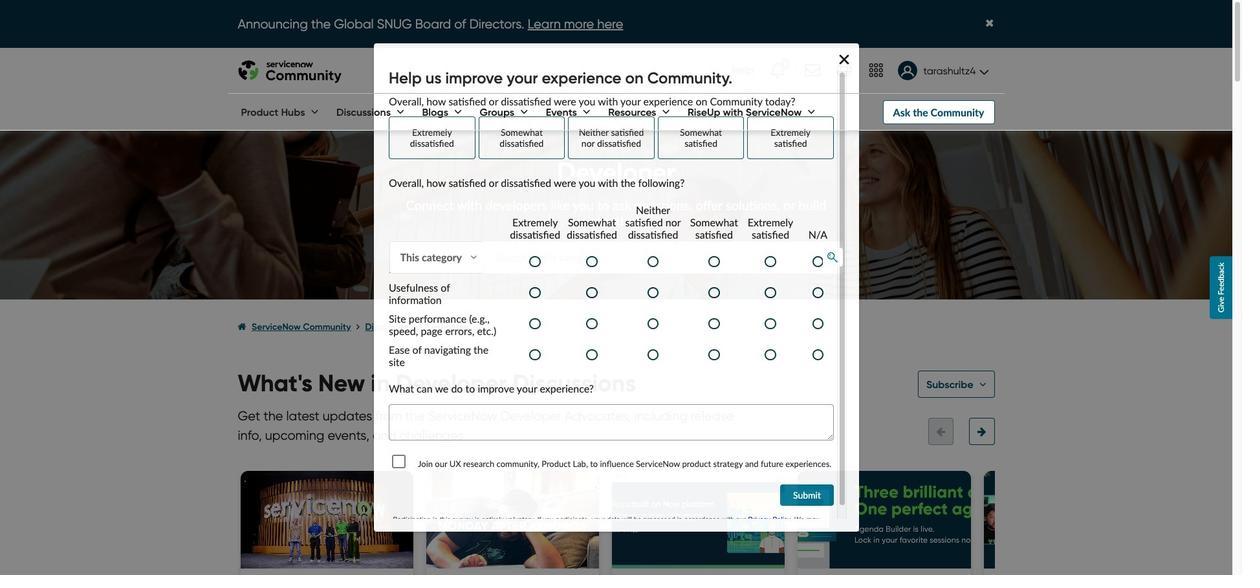 Task type: locate. For each thing, give the bounding box(es) containing it.
close image
[[839, 54, 849, 64]]

undefined dialog
[[374, 43, 859, 532]]

it's the monday after knowledge, don't wait too long to do some of these things that will keep the conversations going. image
[[426, 471, 599, 568]]

list
[[238, 309, 995, 345]]

Search text field
[[482, 242, 843, 273]]

None submit
[[823, 248, 843, 267]]

menu bar
[[228, 94, 818, 130]]

winners of the devvies 2024 pose onstage at the creatorcon keynote. image
[[240, 471, 413, 568]]



Task type: vqa. For each thing, say whether or not it's contained in the screenshot.
the It's the Monday after Knowledge, don't wait too long to do some of these things that will keep the conversations going. image
yes



Task type: describe. For each thing, give the bounding box(es) containing it.
close image
[[986, 18, 994, 29]]

language selector image
[[837, 61, 852, 77]]



